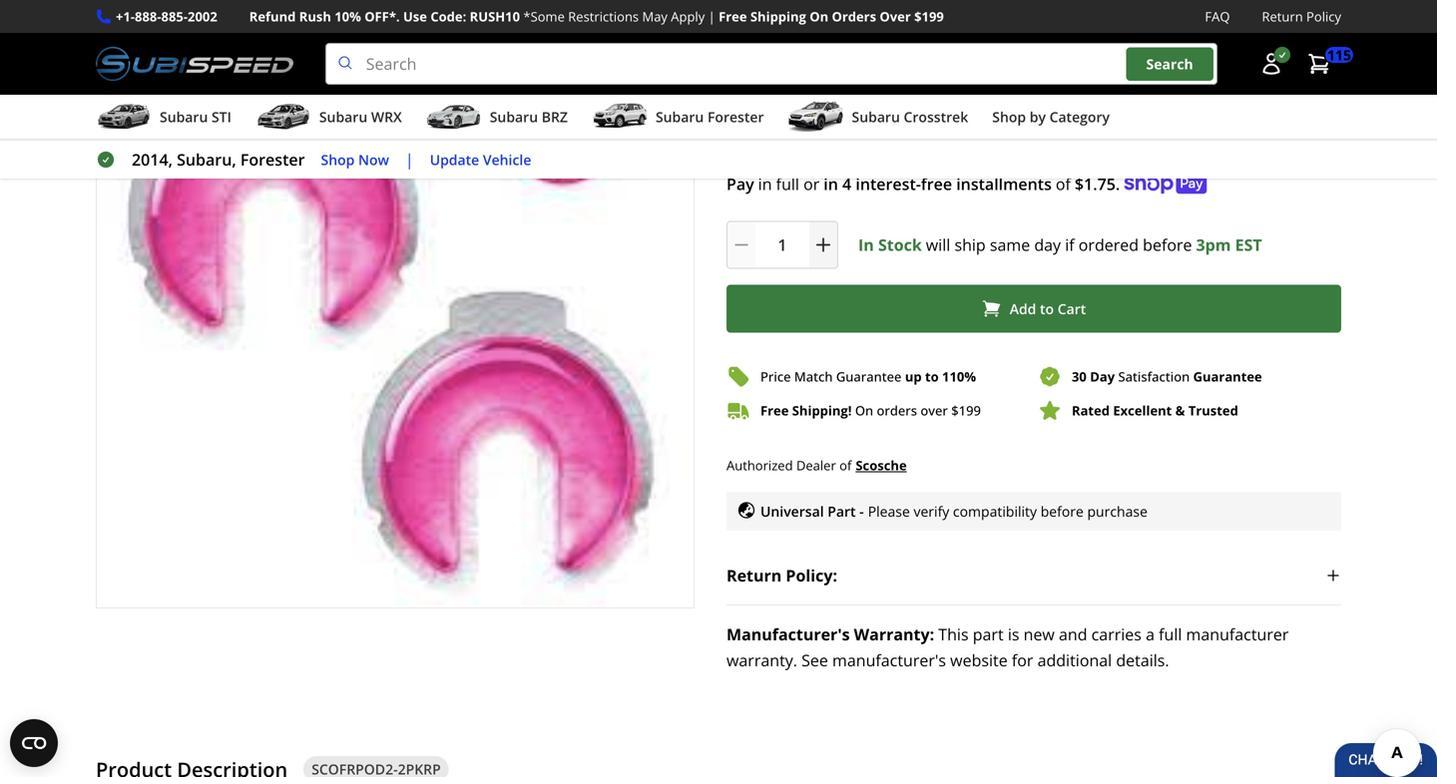 Task type: locate. For each thing, give the bounding box(es) containing it.
subispeed logo image
[[96, 43, 293, 85]]

off*.
[[365, 7, 400, 25]]

subaru crosstrek button
[[788, 99, 969, 139]]

2 in from the left
[[824, 173, 838, 195]]

shipping!
[[792, 402, 852, 420]]

3 empty star image from the left
[[762, 84, 779, 101]]

0 horizontal spatial before
[[1041, 502, 1084, 521]]

forester
[[708, 107, 764, 126], [240, 149, 305, 170]]

subaru right a subaru forester thumbnail image at top left
[[656, 107, 704, 126]]

1 horizontal spatial scosche
[[856, 457, 907, 475]]

carries
[[1092, 624, 1142, 645]]

return policy: button
[[727, 547, 1342, 605]]

1 horizontal spatial guarantee
[[1194, 368, 1263, 386]]

subaru
[[160, 107, 208, 126], [319, 107, 368, 126], [490, 107, 538, 126], [656, 107, 704, 126], [852, 107, 900, 126]]

shop inside shop by category dropdown button
[[993, 107, 1026, 126]]

update vehicle
[[430, 150, 531, 169]]

shop left "now"
[[321, 150, 355, 169]]

subaru forester
[[656, 107, 764, 126]]

freshener
[[1047, 13, 1144, 40]]

0 vertical spatial to
[[1040, 299, 1054, 318]]

0 vertical spatial scosche
[[727, 13, 804, 40]]

0 horizontal spatial guarantee
[[836, 368, 902, 386]]

universal part - please verify compatibility before purchase
[[761, 502, 1148, 521]]

wrx
[[371, 107, 402, 126]]

1 vertical spatial before
[[1041, 502, 1084, 521]]

a subaru brz thumbnail image image
[[426, 102, 482, 132]]

subaru inside dropdown button
[[490, 107, 538, 126]]

1 vertical spatial scosche
[[856, 457, 907, 475]]

for
[[1012, 650, 1034, 671]]

1 horizontal spatial to
[[1040, 299, 1054, 318]]

rush
[[299, 7, 331, 25]]

pay
[[727, 173, 754, 195]]

1 vertical spatial a
[[1146, 624, 1155, 645]]

part
[[973, 624, 1004, 645]]

of left $1.75
[[1056, 173, 1071, 195]]

empty star image
[[797, 84, 814, 101]]

3 subaru from the left
[[490, 107, 538, 126]]

excellent
[[1113, 402, 1172, 420]]

return policy
[[1262, 7, 1342, 25]]

115 button
[[1298, 44, 1354, 84]]

forester down the a subaru wrx thumbnail image
[[240, 149, 305, 170]]

1 vertical spatial forester
[[240, 149, 305, 170]]

1 horizontal spatial shop
[[993, 107, 1026, 126]]

authorized
[[727, 457, 793, 475]]

1 vertical spatial shop
[[321, 150, 355, 169]]

scosche magicmount fresche air freshener refill cartridges - tropical
[[727, 13, 1314, 73]]

scofrpod2-2pkrp
[[125, 35, 254, 54]]

|
[[708, 7, 716, 25], [405, 149, 414, 170]]

manufacturer
[[1187, 624, 1289, 645]]

empty star image
[[727, 84, 744, 101], [744, 84, 762, 101], [762, 84, 779, 101], [779, 84, 797, 101]]

scosche inside scosche magicmount fresche air freshener refill cartridges - tropical
[[727, 13, 804, 40]]

0 vertical spatial shop
[[993, 107, 1026, 126]]

0 vertical spatial return
[[1262, 7, 1303, 25]]

add
[[1010, 299, 1037, 318]]

1 horizontal spatial |
[[708, 7, 716, 25]]

additional
[[1038, 650, 1112, 671]]

1 subaru from the left
[[160, 107, 208, 126]]

1 horizontal spatial -
[[1307, 13, 1314, 40]]

1 vertical spatial -
[[860, 502, 864, 521]]

1 horizontal spatial free
[[761, 402, 789, 420]]

please
[[868, 502, 910, 521]]

return left policy
[[1262, 7, 1303, 25]]

search input field
[[325, 43, 1218, 85]]

of
[[1056, 173, 1071, 195], [840, 457, 852, 475]]

1 vertical spatial free
[[761, 402, 789, 420]]

subaru for subaru wrx
[[319, 107, 368, 126]]

to right up
[[925, 368, 939, 386]]

in left 4 at the top right
[[824, 173, 838, 195]]

full left or in the top of the page
[[776, 173, 800, 195]]

2pkrp
[[211, 35, 254, 54]]

1 horizontal spatial of
[[1056, 173, 1071, 195]]

see
[[802, 650, 828, 671]]

review
[[877, 83, 916, 101]]

or
[[804, 173, 820, 195]]

subaru sti
[[160, 107, 231, 126]]

shop inside shop now link
[[321, 150, 355, 169]]

before left 3pm
[[1143, 234, 1192, 256]]

5 subaru from the left
[[852, 107, 900, 126]]

return inside "dropdown button"
[[727, 565, 782, 586]]

fresche
[[934, 13, 1009, 40]]

satisfaction
[[1119, 368, 1190, 386]]

subaru crosstrek
[[852, 107, 969, 126]]

return
[[1262, 7, 1303, 25], [727, 565, 782, 586]]

- right part
[[860, 502, 864, 521]]

on left orders
[[855, 402, 874, 420]]

| right apply
[[708, 7, 716, 25]]

guarantee up trusted
[[1194, 368, 1263, 386]]

before left purchase
[[1041, 502, 1084, 521]]

cartridges
[[1203, 13, 1302, 40]]

-
[[1307, 13, 1314, 40], [860, 502, 864, 521]]

0 horizontal spatial free
[[719, 7, 747, 25]]

same
[[990, 234, 1030, 256]]

1 horizontal spatial in
[[824, 173, 838, 195]]

scosche up tropical
[[727, 13, 804, 40]]

subaru down write a review link
[[852, 107, 900, 126]]

1 horizontal spatial a
[[1146, 624, 1155, 645]]

0 horizontal spatial a
[[866, 83, 873, 101]]

- up 115 button
[[1307, 13, 1314, 40]]

scosche link
[[856, 455, 907, 476]]

full
[[776, 173, 800, 195], [1159, 624, 1182, 645]]

subaru left wrx
[[319, 107, 368, 126]]

will
[[926, 234, 951, 256]]

open widget image
[[10, 720, 58, 768]]

crosstrek
[[904, 107, 969, 126]]

subaru sti button
[[96, 99, 231, 139]]

guarantee
[[836, 368, 902, 386], [1194, 368, 1263, 386]]

a subaru sti thumbnail image image
[[96, 102, 152, 132]]

return for return policy
[[1262, 7, 1303, 25]]

in
[[758, 173, 772, 195], [824, 173, 838, 195]]

manufacturer's warranty:
[[727, 624, 935, 645]]

1 vertical spatial full
[[1159, 624, 1182, 645]]

$6.99
[[727, 119, 809, 163]]

on left 'orders'
[[810, 7, 829, 25]]

0 horizontal spatial of
[[840, 457, 852, 475]]

add to cart button
[[727, 285, 1342, 333]]

0 horizontal spatial shop
[[321, 150, 355, 169]]

in right pay
[[758, 173, 772, 195]]

4 subaru from the left
[[656, 107, 704, 126]]

subaru inside dropdown button
[[852, 107, 900, 126]]

subaru left the 'sti'
[[160, 107, 208, 126]]

in stock will ship same day if ordered before 3pm est
[[859, 234, 1262, 256]]

0 vertical spatial full
[[776, 173, 800, 195]]

a subaru wrx thumbnail image image
[[255, 102, 311, 132]]

0 horizontal spatial return
[[727, 565, 782, 586]]

forester down search input field
[[708, 107, 764, 126]]

1 horizontal spatial full
[[1159, 624, 1182, 645]]

1 vertical spatial of
[[840, 457, 852, 475]]

$199
[[915, 7, 944, 25]]

faq link
[[1205, 6, 1230, 27]]

over
[[921, 402, 948, 420]]

rated excellent & trusted
[[1072, 402, 1239, 420]]

over
[[880, 7, 911, 25]]

0 horizontal spatial in
[[758, 173, 772, 195]]

1 horizontal spatial forester
[[708, 107, 764, 126]]

return left policy:
[[727, 565, 782, 586]]

a up details.
[[1146, 624, 1155, 645]]

guarantee up "free shipping! on orders over $ 199" on the bottom right
[[836, 368, 902, 386]]

1 vertical spatial on
[[855, 402, 874, 420]]

1 guarantee from the left
[[836, 368, 902, 386]]

$
[[952, 402, 959, 420]]

1 vertical spatial |
[[405, 149, 414, 170]]

shop for shop by category
[[993, 107, 1026, 126]]

1 horizontal spatial return
[[1262, 7, 1303, 25]]

refund
[[249, 7, 296, 25]]

warranty.
[[727, 650, 798, 671]]

category
[[1050, 107, 1110, 126]]

subaru left brz
[[490, 107, 538, 126]]

scosche up please
[[856, 457, 907, 475]]

1 vertical spatial return
[[727, 565, 782, 586]]

to right add
[[1040, 299, 1054, 318]]

universal
[[761, 502, 824, 521]]

| right "now"
[[405, 149, 414, 170]]

shop left by
[[993, 107, 1026, 126]]

0 horizontal spatial on
[[810, 7, 829, 25]]

0 vertical spatial forester
[[708, 107, 764, 126]]

free down price
[[761, 402, 789, 420]]

0 vertical spatial |
[[708, 7, 716, 25]]

purchase
[[1088, 502, 1148, 521]]

0 horizontal spatial scosche
[[727, 13, 804, 40]]

increment image
[[814, 235, 834, 255]]

None number field
[[727, 221, 839, 269]]

0 vertical spatial before
[[1143, 234, 1192, 256]]

of right dealer
[[840, 457, 852, 475]]

before
[[1143, 234, 1192, 256], [1041, 502, 1084, 521]]

full up details.
[[1159, 624, 1182, 645]]

scofrpod2-
[[125, 35, 211, 54]]

subaru brz button
[[426, 99, 568, 139]]

free right apply
[[719, 7, 747, 25]]

2 subaru from the left
[[319, 107, 368, 126]]

return for return policy:
[[727, 565, 782, 586]]

0 vertical spatial -
[[1307, 13, 1314, 40]]

1 vertical spatial to
[[925, 368, 939, 386]]

a right "write"
[[866, 83, 873, 101]]

day
[[1090, 368, 1115, 386]]



Task type: describe. For each thing, give the bounding box(es) containing it.
.
[[1116, 173, 1120, 195]]

refund rush 10% off*. use code: rush10 *some restrictions may apply | free shipping on orders over $199
[[249, 7, 944, 25]]

up
[[905, 368, 922, 386]]

authorized dealer of scosche
[[727, 457, 907, 475]]

$1.75
[[1075, 173, 1116, 195]]

button image
[[1260, 52, 1284, 76]]

- inside scosche magicmount fresche air freshener refill cartridges - tropical
[[1307, 13, 1314, 40]]

2 empty star image from the left
[[744, 84, 762, 101]]

*some
[[524, 7, 565, 25]]

2 guarantee from the left
[[1194, 368, 1263, 386]]

a subaru crosstrek thumbnail image image
[[788, 102, 844, 132]]

vehicle
[[483, 150, 531, 169]]

110%
[[942, 368, 976, 386]]

1 empty star image from the left
[[727, 84, 744, 101]]

0 vertical spatial a
[[866, 83, 873, 101]]

brz
[[542, 107, 568, 126]]

30 day satisfaction guarantee
[[1072, 368, 1263, 386]]

shop pay image
[[1124, 174, 1207, 194]]

by
[[1030, 107, 1046, 126]]

to inside button
[[1040, 299, 1054, 318]]

this
[[939, 624, 969, 645]]

price
[[761, 368, 791, 386]]

10%
[[335, 7, 361, 25]]

scosche inside authorized dealer of scosche
[[856, 457, 907, 475]]

199
[[959, 402, 981, 420]]

ship
[[955, 234, 986, 256]]

shop by category button
[[993, 99, 1110, 139]]

2014,
[[132, 149, 173, 170]]

orders
[[832, 7, 877, 25]]

30
[[1072, 368, 1087, 386]]

trusted
[[1189, 402, 1239, 420]]

use
[[403, 7, 427, 25]]

compatibility
[[953, 502, 1037, 521]]

subaru for subaru crosstrek
[[852, 107, 900, 126]]

pay in full or in 4 interest-free installments of $1.75 .
[[727, 173, 1120, 195]]

decrement image
[[732, 235, 752, 255]]

return policy link
[[1262, 6, 1342, 27]]

885-
[[161, 7, 188, 25]]

rated
[[1072, 402, 1110, 420]]

full inside this part is new and carries a full manufacturer warranty. see manufacturer's website for additional details.
[[1159, 624, 1182, 645]]

may
[[642, 7, 668, 25]]

subaru forester button
[[592, 99, 764, 139]]

warranty:
[[854, 624, 935, 645]]

installments
[[957, 173, 1052, 195]]

of inside authorized dealer of scosche
[[840, 457, 852, 475]]

new
[[1024, 624, 1055, 645]]

search button
[[1127, 47, 1214, 81]]

part
[[828, 502, 856, 521]]

magicmount
[[809, 13, 929, 40]]

website
[[951, 650, 1008, 671]]

details.
[[1116, 650, 1170, 671]]

subaru for subaru brz
[[490, 107, 538, 126]]

0 vertical spatial of
[[1056, 173, 1071, 195]]

1 horizontal spatial before
[[1143, 234, 1192, 256]]

rush10
[[470, 7, 520, 25]]

subaru for subaru forester
[[656, 107, 704, 126]]

subaru,
[[177, 149, 236, 170]]

search
[[1147, 54, 1194, 73]]

1 in from the left
[[758, 173, 772, 195]]

verify
[[914, 502, 950, 521]]

policy
[[1307, 7, 1342, 25]]

0 horizontal spatial full
[[776, 173, 800, 195]]

ordered
[[1079, 234, 1139, 256]]

scosche magicmount air freshener refill cartridges- tropical, image
[[97, 11, 694, 608]]

cart
[[1058, 299, 1086, 318]]

air
[[1014, 13, 1041, 40]]

refill
[[1149, 13, 1198, 40]]

tropical
[[727, 46, 804, 73]]

shop now link
[[321, 148, 389, 171]]

subaru for subaru sti
[[160, 107, 208, 126]]

+1-888-885-2002
[[116, 7, 217, 25]]

3pm
[[1196, 234, 1231, 256]]

write
[[830, 83, 863, 101]]

2002
[[188, 7, 217, 25]]

0 horizontal spatial forester
[[240, 149, 305, 170]]

day
[[1035, 234, 1061, 256]]

manufacturer's
[[833, 650, 946, 671]]

apply
[[671, 7, 705, 25]]

&
[[1176, 402, 1185, 420]]

shop now
[[321, 150, 389, 169]]

now
[[358, 150, 389, 169]]

1 horizontal spatial on
[[855, 402, 874, 420]]

free shipping! on orders over $ 199
[[761, 402, 981, 420]]

a inside this part is new and carries a full manufacturer warranty. see manufacturer's website for additional details.
[[1146, 624, 1155, 645]]

4 empty star image from the left
[[779, 84, 797, 101]]

subaru brz
[[490, 107, 568, 126]]

115
[[1328, 45, 1352, 64]]

price match guarantee up to 110%
[[761, 368, 976, 386]]

add to cart
[[1010, 299, 1086, 318]]

888-
[[135, 7, 161, 25]]

0 vertical spatial on
[[810, 7, 829, 25]]

0 horizontal spatial to
[[925, 368, 939, 386]]

policy:
[[786, 565, 838, 586]]

shop by category
[[993, 107, 1110, 126]]

sti
[[212, 107, 231, 126]]

0 vertical spatial free
[[719, 7, 747, 25]]

4
[[843, 173, 852, 195]]

return policy:
[[727, 565, 838, 586]]

subaru wrx
[[319, 107, 402, 126]]

faq
[[1205, 7, 1230, 25]]

subaru wrx button
[[255, 99, 402, 139]]

forester inside dropdown button
[[708, 107, 764, 126]]

shop for shop now
[[321, 150, 355, 169]]

0 horizontal spatial -
[[860, 502, 864, 521]]

0 horizontal spatial |
[[405, 149, 414, 170]]

a subaru forester thumbnail image image
[[592, 102, 648, 132]]

free
[[921, 173, 952, 195]]

update vehicle button
[[430, 148, 531, 171]]

write a review link
[[830, 83, 916, 101]]



Task type: vqa. For each thing, say whether or not it's contained in the screenshot.
the middle do
no



